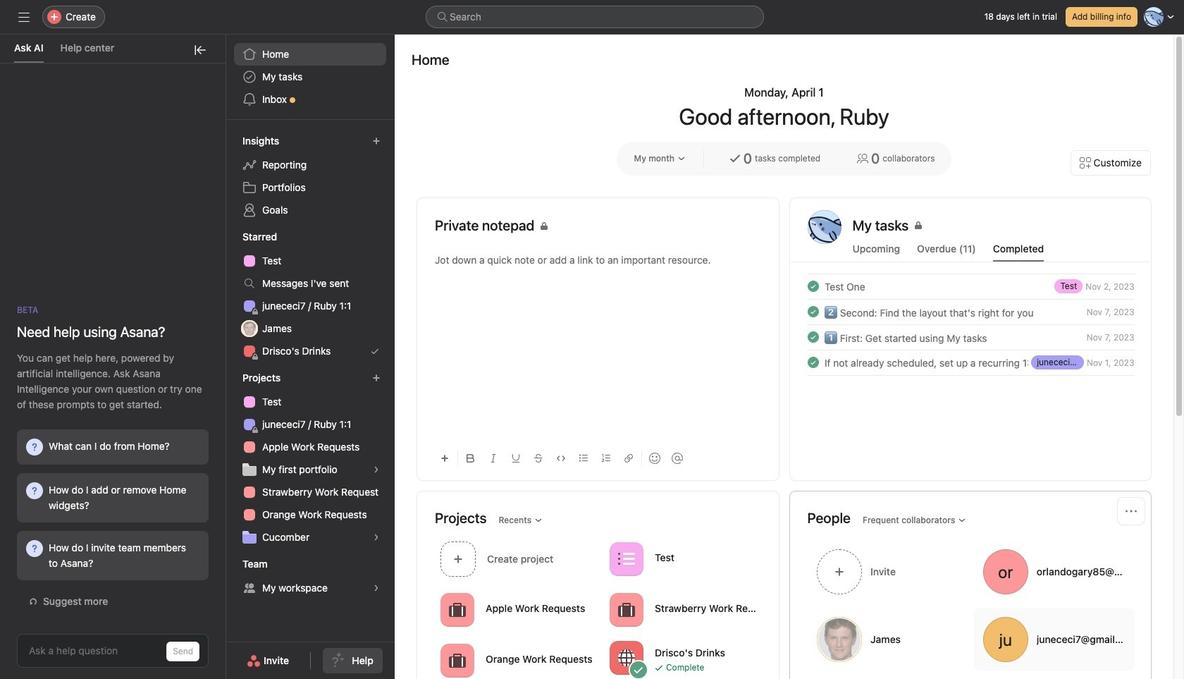 Task type: locate. For each thing, give the bounding box(es) containing it.
projects element
[[226, 365, 395, 551]]

completed image
[[805, 303, 822, 320], [805, 329, 822, 346], [805, 354, 822, 371]]

see details, my workspace image
[[372, 584, 381, 592]]

2 vertical spatial completed image
[[805, 354, 822, 371]]

starred element
[[226, 224, 395, 365]]

1 collapse section image from the top
[[227, 135, 238, 147]]

completed image for completed option
[[805, 329, 822, 346]]

list box
[[426, 6, 764, 28]]

completed checkbox down completed option
[[805, 354, 822, 371]]

0 vertical spatial collapse section image
[[227, 135, 238, 147]]

collapse section image
[[227, 135, 238, 147], [227, 231, 238, 243], [227, 372, 238, 384]]

actions image
[[1126, 506, 1137, 517]]

briefcase image
[[449, 601, 466, 618], [618, 601, 635, 618], [449, 652, 466, 669]]

3 list item from the top
[[791, 324, 1151, 350]]

1 vertical spatial completed image
[[805, 329, 822, 346]]

link image
[[625, 454, 633, 463]]

1 completed image from the top
[[805, 303, 822, 320]]

2 completed image from the top
[[805, 329, 822, 346]]

0 vertical spatial completed checkbox
[[805, 278, 822, 295]]

toolbar
[[435, 442, 761, 474]]

1 vertical spatial collapse section image
[[227, 231, 238, 243]]

emoji image
[[649, 453, 661, 464]]

3 collapse section image from the top
[[227, 372, 238, 384]]

collapse section image for projects "element" at the bottom of page
[[227, 372, 238, 384]]

collapse section image inside starred element
[[227, 231, 238, 243]]

completed image for 2nd completed checkbox from the bottom
[[805, 303, 822, 320]]

Completed checkbox
[[805, 278, 822, 295], [805, 303, 822, 320], [805, 354, 822, 371]]

completed image
[[805, 278, 822, 295]]

collapse section image inside insights element
[[227, 135, 238, 147]]

0 vertical spatial completed image
[[805, 303, 822, 320]]

2 vertical spatial completed checkbox
[[805, 354, 822, 371]]

4 list item from the top
[[791, 350, 1151, 375]]

Completed checkbox
[[805, 329, 822, 346]]

view profile image
[[808, 210, 842, 244]]

1 vertical spatial completed checkbox
[[805, 303, 822, 320]]

bold image
[[467, 454, 475, 463]]

completed checkbox down completed image
[[805, 303, 822, 320]]

list item
[[791, 274, 1151, 299], [791, 299, 1151, 324], [791, 324, 1151, 350], [791, 350, 1151, 375]]

insert an object image
[[441, 454, 449, 463]]

3 completed image from the top
[[805, 354, 822, 371]]

2 vertical spatial collapse section image
[[227, 372, 238, 384]]

teams element
[[226, 551, 395, 602]]

see details, my first portfolio image
[[372, 465, 381, 474]]

global element
[[226, 35, 395, 119]]

strikethrough image
[[534, 454, 543, 463]]

completed checkbox up completed option
[[805, 278, 822, 295]]

2 collapse section image from the top
[[227, 231, 238, 243]]



Task type: vqa. For each thing, say whether or not it's contained in the screenshot.
Tab actions icon
no



Task type: describe. For each thing, give the bounding box(es) containing it.
see details, cucomber image
[[372, 533, 381, 542]]

globe image
[[618, 649, 635, 666]]

bulleted list image
[[580, 454, 588, 463]]

italics image
[[489, 454, 498, 463]]

code image
[[557, 454, 566, 463]]

insights element
[[226, 128, 395, 224]]

3 completed checkbox from the top
[[805, 354, 822, 371]]

close help & getting started image
[[195, 44, 206, 56]]

at mention image
[[672, 453, 683, 464]]

list image
[[618, 550, 635, 567]]

collapse section image for insights element at the left top of the page
[[227, 135, 238, 147]]

new project or portfolio image
[[372, 374, 381, 382]]

collapse section image for starred element
[[227, 231, 238, 243]]

underline image
[[512, 454, 520, 463]]

completed image for 1st completed checkbox from the bottom of the page
[[805, 354, 822, 371]]

1 list item from the top
[[791, 274, 1151, 299]]

2 completed checkbox from the top
[[805, 303, 822, 320]]

2 list item from the top
[[791, 299, 1151, 324]]

help center tab list
[[0, 35, 226, 63]]

numbered list image
[[602, 454, 611, 463]]

1 completed checkbox from the top
[[805, 278, 822, 295]]

collapse section image
[[227, 558, 238, 570]]

new insights image
[[372, 137, 381, 145]]

hide sidebar image
[[18, 11, 30, 23]]



